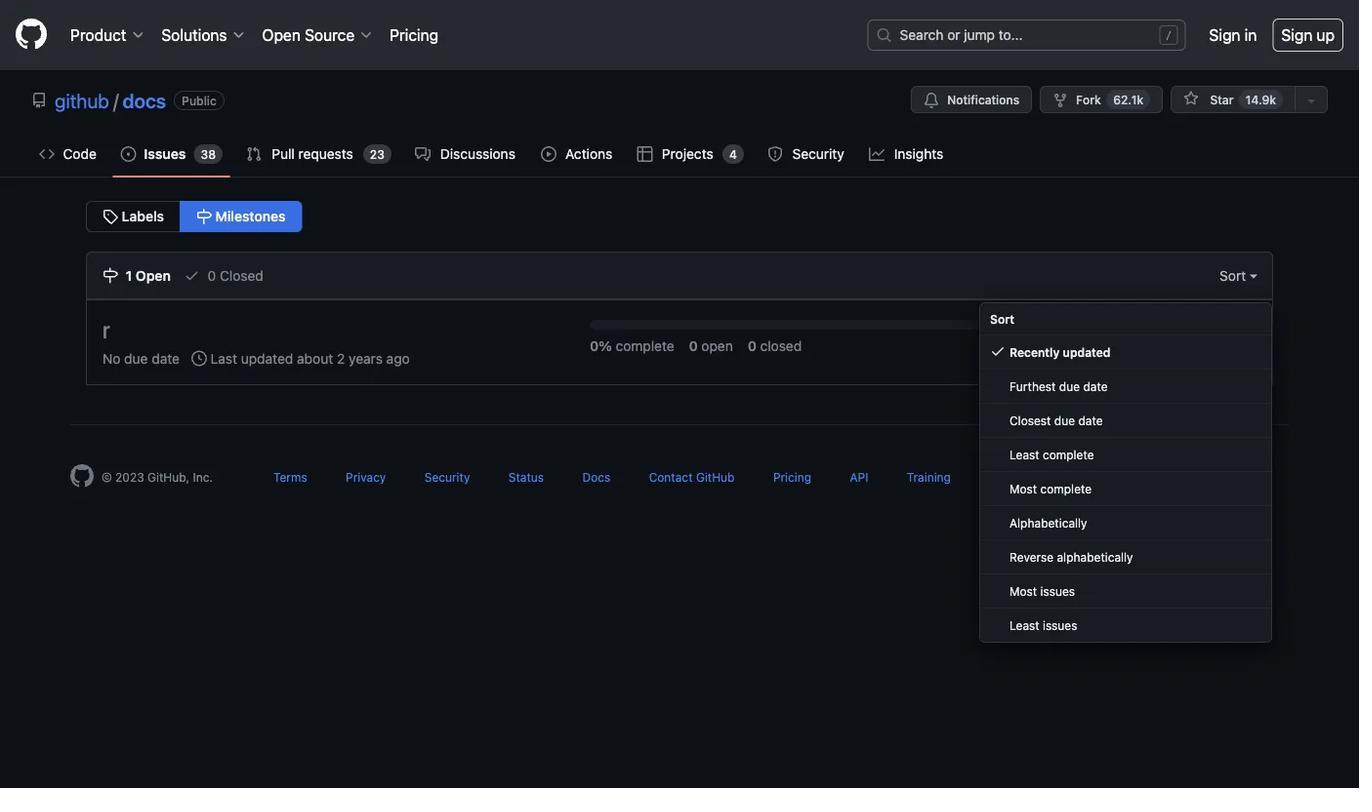 Task type: locate. For each thing, give the bounding box(es) containing it.
security link left status
[[424, 470, 470, 484]]

0 vertical spatial issues
[[1040, 585, 1075, 598]]

least up blog
[[1010, 448, 1039, 462]]

code image
[[39, 146, 55, 162]]

0 open
[[689, 338, 733, 354]]

most issues link
[[980, 575, 1271, 609]]

no due date
[[103, 350, 180, 366]]

1 horizontal spatial milestone image
[[196, 209, 212, 225]]

open
[[701, 338, 733, 354]]

due down the recently updated
[[1059, 380, 1080, 393]]

complete for least complete
[[1043, 448, 1094, 462]]

2 sign from the left
[[1281, 26, 1313, 44]]

1 horizontal spatial security
[[792, 146, 844, 162]]

shield image
[[767, 146, 783, 162]]

milestone image inside 1           open link
[[103, 268, 118, 284]]

1 vertical spatial most
[[1010, 585, 1037, 598]]

closest
[[1010, 414, 1051, 428]]

1
[[126, 268, 132, 284]]

1 vertical spatial pricing link
[[773, 470, 811, 484]]

r
[[103, 316, 110, 344]]

0 vertical spatial homepage image
[[16, 18, 47, 50]]

git pull request image
[[246, 146, 262, 162]]

2 vertical spatial due
[[1054, 414, 1075, 428]]

0 vertical spatial most
[[1010, 482, 1037, 496]]

1 least from the top
[[1010, 448, 1039, 462]]

complete right 0%
[[616, 338, 674, 354]]

date down furthest due date
[[1078, 414, 1103, 428]]

updated up furthest due date
[[1063, 346, 1111, 359]]

contact github link
[[649, 470, 735, 484]]

tag image
[[103, 209, 118, 225]]

milestone image left 1 in the top of the page
[[103, 268, 118, 284]]

homepage image up repo 'icon'
[[16, 18, 47, 50]]

1 vertical spatial homepage image
[[70, 465, 94, 488]]

least complete
[[1010, 448, 1094, 462]]

1 vertical spatial least
[[1010, 619, 1039, 633]]

graph image
[[869, 146, 885, 162]]

0 vertical spatial pricing
[[390, 26, 438, 44]]

most down reverse
[[1010, 585, 1037, 598]]

0 vertical spatial sort
[[1219, 268, 1250, 284]]

0 vertical spatial security
[[792, 146, 844, 162]]

contact
[[649, 470, 693, 484]]

due for furthest
[[1059, 380, 1080, 393]]

most for most issues
[[1010, 585, 1037, 598]]

notifications
[[947, 93, 1019, 106]]

date for closest due date
[[1078, 414, 1103, 428]]

2 vertical spatial date
[[1078, 414, 1103, 428]]

1 horizontal spatial pricing
[[773, 470, 811, 484]]

0 horizontal spatial updated
[[241, 350, 293, 366]]

most issues
[[1010, 585, 1075, 598]]

1 most from the top
[[1010, 482, 1037, 496]]

0 horizontal spatial milestone image
[[103, 268, 118, 284]]

star 14.9k
[[1207, 93, 1276, 106]]

due right closest
[[1054, 414, 1075, 428]]

0 vertical spatial security link
[[760, 140, 854, 169]]

2 least from the top
[[1010, 619, 1039, 633]]

updated right last
[[241, 350, 293, 366]]

complete up about "link" in the right bottom of the page
[[1043, 448, 1094, 462]]

2 horizontal spatial 0
[[748, 338, 757, 354]]

0 vertical spatial milestone image
[[196, 209, 212, 225]]

training
[[907, 470, 951, 484]]

play image
[[541, 146, 556, 162]]

alphabetically
[[1057, 551, 1133, 564]]

homepage image left the ©
[[70, 465, 94, 488]]

1 horizontal spatial updated
[[1063, 346, 1111, 359]]

0 horizontal spatial security
[[424, 470, 470, 484]]

actions link
[[533, 140, 621, 169]]

complete down least complete
[[1040, 482, 1092, 496]]

ago
[[386, 350, 410, 366]]

0 vertical spatial least
[[1010, 448, 1039, 462]]

1 vertical spatial milestone image
[[103, 268, 118, 284]]

security link left graph icon
[[760, 140, 854, 169]]

sign
[[1209, 26, 1240, 44], [1281, 26, 1313, 44]]

0           closed
[[204, 268, 263, 284]]

0 right check icon
[[207, 268, 216, 284]]

star
[[1210, 93, 1234, 106]]

menu
[[979, 303, 1272, 643]]

bell image
[[924, 93, 939, 108]]

2
[[337, 350, 345, 366]]

least issues
[[1010, 619, 1077, 633]]

years
[[349, 350, 383, 366]]

pricing for pricing link to the right
[[773, 470, 811, 484]]

recently updated link
[[980, 336, 1271, 370]]

0 horizontal spatial sign
[[1209, 26, 1240, 44]]

comment discussion image
[[415, 146, 431, 162]]

0 horizontal spatial pricing link
[[382, 16, 446, 55]]

milestone image up check icon
[[196, 209, 212, 225]]

issue element
[[86, 201, 302, 232]]

1 horizontal spatial sign
[[1281, 26, 1313, 44]]

0 left open
[[689, 338, 698, 354]]

api
[[850, 470, 868, 484]]

sign up link
[[1272, 19, 1343, 52]]

©
[[102, 470, 112, 484]]

fork
[[1076, 93, 1101, 106]]

1 vertical spatial due
[[1059, 380, 1080, 393]]

terms link
[[273, 470, 307, 484]]

security link
[[760, 140, 854, 169], [424, 470, 470, 484]]

1 vertical spatial complete
[[1043, 448, 1094, 462]]

0 horizontal spatial pricing
[[390, 26, 438, 44]]

most for most complete
[[1010, 482, 1037, 496]]

jump
[[964, 27, 995, 43]]

date left clock icon
[[152, 350, 180, 366]]

security
[[792, 146, 844, 162], [424, 470, 470, 484]]

most
[[1010, 482, 1037, 496], [1010, 585, 1037, 598]]

you must be signed in to add this repository to a list image
[[1303, 93, 1319, 108]]

sign for sign in
[[1209, 26, 1240, 44]]

security inside security link
[[792, 146, 844, 162]]

sign left up
[[1281, 26, 1313, 44]]

issues
[[1040, 585, 1075, 598], [1043, 619, 1077, 633]]

code link
[[31, 140, 105, 169]]

to...
[[999, 27, 1023, 43]]

footer containing © 2023 github, inc.
[[55, 425, 1304, 537]]

milestone image
[[196, 209, 212, 225], [103, 268, 118, 284]]

1 horizontal spatial 0
[[689, 338, 698, 354]]

homepage image
[[16, 18, 47, 50], [70, 465, 94, 488]]

closed
[[760, 338, 802, 354]]

0 left closed
[[748, 338, 757, 354]]

0 horizontal spatial 0
[[207, 268, 216, 284]]

2 most from the top
[[1010, 585, 1037, 598]]

0 horizontal spatial sort
[[990, 312, 1014, 326]]

open
[[136, 268, 171, 284]]

0 vertical spatial date
[[152, 350, 180, 366]]

1 vertical spatial date
[[1083, 380, 1108, 393]]

security left status
[[424, 470, 470, 484]]

0 horizontal spatial security link
[[424, 470, 470, 484]]

issues down most issues
[[1043, 619, 1077, 633]]

alphabetically
[[1010, 516, 1087, 530]]

github
[[55, 89, 109, 112]]

1 horizontal spatial sort
[[1219, 268, 1250, 284]]

contact github
[[649, 470, 735, 484]]

1 sign from the left
[[1209, 26, 1240, 44]]

0
[[207, 268, 216, 284], [689, 338, 698, 354], [748, 338, 757, 354]]

1 vertical spatial security
[[424, 470, 470, 484]]

1 vertical spatial issues
[[1043, 619, 1077, 633]]

privacy
[[346, 470, 386, 484]]

1 vertical spatial sort
[[990, 312, 1014, 326]]

recently
[[1010, 346, 1060, 359]]

2 vertical spatial complete
[[1040, 482, 1092, 496]]

date down recently updated link
[[1083, 380, 1108, 393]]

repo image
[[31, 93, 47, 108]]

labels
[[118, 208, 164, 225]]

date for furthest due date
[[1083, 380, 1108, 393]]

sign left in
[[1209, 26, 1240, 44]]

date
[[152, 350, 180, 366], [1083, 380, 1108, 393], [1078, 414, 1103, 428]]

check image
[[990, 344, 1006, 359]]

0 horizontal spatial homepage image
[[16, 18, 47, 50]]

blog link
[[989, 470, 1014, 484]]

due
[[124, 350, 148, 366], [1059, 380, 1080, 393], [1054, 414, 1075, 428]]

issues down reverse alphabetically on the right bottom of the page
[[1040, 585, 1075, 598]]

0           closed link
[[184, 253, 263, 299]]

status link
[[508, 470, 544, 484]]

status
[[508, 470, 544, 484]]

issues for least issues
[[1043, 619, 1077, 633]]

inc.
[[193, 470, 213, 484]]

date for no due date
[[152, 350, 180, 366]]

due right no
[[124, 350, 148, 366]]

training link
[[907, 470, 951, 484]]

0% complete
[[590, 338, 674, 354]]

footer
[[55, 425, 1304, 537]]

most up alphabetically
[[1010, 482, 1037, 496]]

0 vertical spatial complete
[[616, 338, 674, 354]]

1 vertical spatial pricing
[[773, 470, 811, 484]]

© 2023 github, inc.
[[102, 470, 213, 484]]

security right shield image
[[792, 146, 844, 162]]

furthest due date link
[[980, 370, 1271, 404]]

least down most issues
[[1010, 619, 1039, 633]]

0 vertical spatial due
[[124, 350, 148, 366]]

least issues link
[[980, 609, 1271, 642]]



Task type: vqa. For each thing, say whether or not it's contained in the screenshot.
github / docs
yes



Task type: describe. For each thing, give the bounding box(es) containing it.
docs
[[122, 89, 166, 112]]

most complete
[[1010, 482, 1092, 496]]

1 horizontal spatial security link
[[760, 140, 854, 169]]

docs link
[[122, 89, 166, 112]]

due for closest
[[1054, 414, 1075, 428]]

table image
[[637, 146, 653, 162]]

sign up
[[1281, 26, 1335, 44]]

0 closed
[[748, 338, 802, 354]]

fork 62.1k
[[1076, 93, 1143, 106]]

discussions link
[[407, 140, 525, 169]]

4
[[729, 147, 737, 161]]

about link
[[1053, 470, 1086, 484]]

public
[[182, 94, 217, 107]]

/
[[113, 89, 119, 112]]

insights
[[894, 146, 943, 162]]

reverse
[[1010, 551, 1054, 564]]

github,
[[147, 470, 189, 484]]

0 vertical spatial pricing link
[[382, 16, 446, 55]]

complete for 0% complete
[[616, 338, 674, 354]]

0 for 0 closed
[[748, 338, 757, 354]]

repo forked image
[[1053, 93, 1068, 108]]

api link
[[850, 470, 868, 484]]

search or jump to... button
[[868, 21, 1185, 50]]

github link
[[55, 89, 109, 112]]

pull
[[272, 146, 295, 162]]

1           open link
[[103, 253, 171, 299]]

1           open
[[122, 268, 171, 284]]

updated for last
[[241, 350, 293, 366]]

sign in link
[[1209, 23, 1257, 47]]

furthest
[[1010, 380, 1056, 393]]

pricing for pricing link to the top
[[390, 26, 438, 44]]

star image
[[1183, 91, 1199, 106]]

0 for 0 open
[[689, 338, 698, 354]]

milestone image inside issue element
[[196, 209, 212, 225]]

docs link
[[582, 470, 610, 484]]

least for least issues
[[1010, 619, 1039, 633]]

most complete link
[[980, 473, 1271, 507]]

pull requests
[[272, 146, 353, 162]]

or
[[947, 27, 960, 43]]

search image
[[876, 27, 892, 43]]

projects
[[662, 146, 713, 162]]

1 horizontal spatial pricing link
[[773, 470, 811, 484]]

0 for 0           closed
[[207, 268, 216, 284]]

menu containing sort
[[979, 303, 1272, 643]]

code
[[63, 146, 96, 162]]

closest due date
[[1010, 414, 1103, 428]]

last updated about 2 years ago
[[207, 350, 410, 366]]

least complete link
[[980, 438, 1271, 473]]

1 horizontal spatial homepage image
[[70, 465, 94, 488]]

alphabetically link
[[980, 507, 1271, 541]]

last
[[210, 350, 237, 366]]

no
[[103, 350, 120, 366]]

62.1k
[[1113, 93, 1143, 106]]

search or jump to...
[[900, 27, 1023, 43]]

23
[[370, 147, 385, 161]]

labels link
[[86, 201, 181, 232]]

sign in
[[1209, 26, 1257, 44]]

in
[[1245, 26, 1257, 44]]

issue opened image
[[120, 146, 136, 162]]

sort inside popup button
[[1219, 268, 1250, 284]]

about
[[297, 350, 333, 366]]

updated for recently
[[1063, 346, 1111, 359]]

actions
[[565, 146, 612, 162]]

github
[[696, 470, 735, 484]]

notifications link
[[911, 86, 1032, 113]]

sign for sign up
[[1281, 26, 1313, 44]]

search
[[900, 27, 944, 43]]

r link
[[103, 316, 110, 344]]

docs
[[582, 470, 610, 484]]

14.9k
[[1246, 93, 1276, 106]]

recently updated
[[1010, 346, 1111, 359]]

privacy link
[[346, 470, 386, 484]]

issues for most issues
[[1040, 585, 1075, 598]]

terms
[[273, 470, 307, 484]]

2023
[[115, 470, 144, 484]]

complete for most complete
[[1040, 482, 1092, 496]]

least for least complete
[[1010, 448, 1039, 462]]

closest due date link
[[980, 404, 1271, 438]]

closed
[[220, 268, 263, 284]]

blog
[[989, 470, 1014, 484]]

up
[[1317, 26, 1335, 44]]

14906 users starred this repository element
[[1239, 90, 1283, 109]]

0%
[[590, 338, 612, 354]]

requests
[[298, 146, 353, 162]]

due for no
[[124, 350, 148, 366]]

about
[[1053, 470, 1086, 484]]

github / docs
[[55, 89, 166, 112]]

issues
[[144, 146, 186, 162]]

reverse alphabetically link
[[980, 541, 1271, 575]]

sort button
[[1205, 253, 1272, 299]]

1 vertical spatial security link
[[424, 470, 470, 484]]

clock image
[[191, 351, 207, 366]]

discussions
[[440, 146, 515, 162]]

check image
[[184, 268, 200, 284]]

furthest due date
[[1010, 380, 1108, 393]]

reverse alphabetically
[[1010, 551, 1133, 564]]



